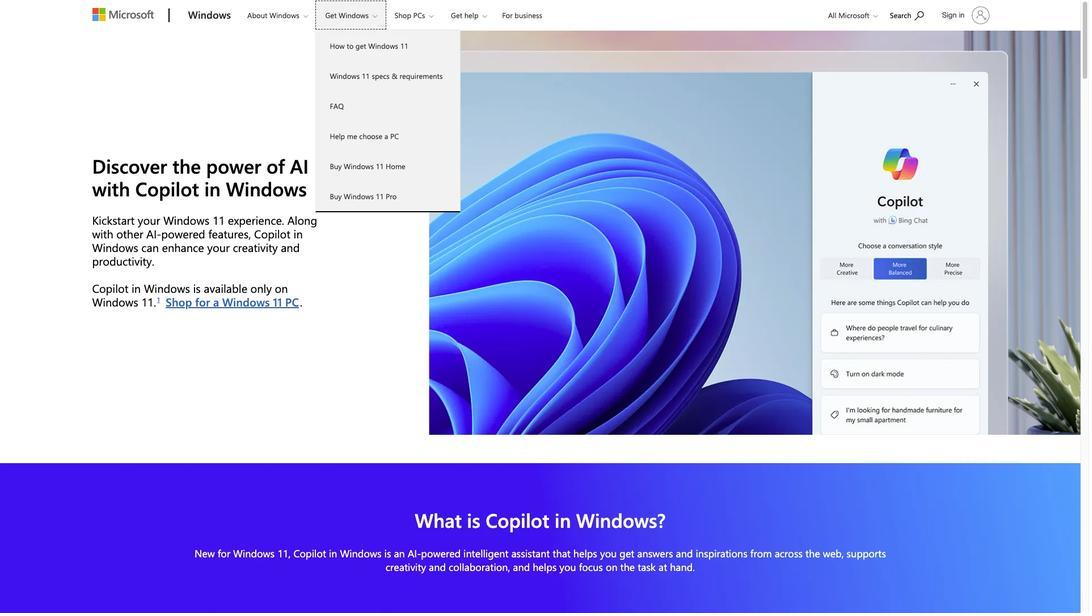 Task type: describe. For each thing, give the bounding box(es) containing it.
shop for a windows 11 pc link
[[165, 293, 300, 311]]

all microsoft button
[[820, 1, 884, 30]]

11 inside buy windows 11 pro link
[[376, 191, 384, 201]]

for for a
[[195, 294, 210, 309]]

inspirations
[[696, 547, 748, 561]]

0 horizontal spatial the
[[621, 561, 635, 574]]

0 vertical spatial a
[[385, 131, 389, 141]]

business
[[515, 10, 543, 20]]

get help button
[[442, 1, 497, 30]]

across
[[775, 547, 803, 561]]

creativity
[[386, 561, 426, 574]]

sign in link
[[936, 2, 995, 29]]

powered
[[421, 547, 461, 561]]

11 inside shop for a windows 11 pc link
[[273, 294, 282, 309]]

1 horizontal spatial copilot
[[486, 507, 550, 533]]

faq
[[330, 101, 344, 111]]

get for get help
[[451, 10, 463, 20]]

all microsoft
[[829, 10, 870, 20]]

0 horizontal spatial get
[[356, 41, 367, 51]]

1
[[157, 295, 160, 304]]

buy windows 11 home link
[[316, 151, 461, 181]]

how to get windows 11 link
[[316, 31, 461, 61]]

0 horizontal spatial and
[[429, 561, 446, 574]]

0 vertical spatial in
[[960, 11, 965, 19]]

pcs
[[414, 10, 425, 20]]

how
[[330, 41, 345, 51]]

from
[[751, 547, 772, 561]]

0 horizontal spatial helps
[[533, 561, 557, 574]]

windows link
[[183, 1, 237, 31]]

task
[[638, 561, 656, 574]]

2 horizontal spatial and
[[676, 547, 693, 561]]

buy for buy windows 11 home
[[330, 161, 342, 171]]

buy windows 11 pro link
[[316, 181, 461, 211]]

sign in
[[943, 11, 965, 19]]

1 horizontal spatial you
[[601, 547, 617, 561]]

1 horizontal spatial the
[[806, 547, 821, 561]]

for
[[503, 10, 513, 20]]

answers
[[638, 547, 674, 561]]

specs
[[372, 71, 390, 81]]

shop for shop pcs
[[395, 10, 412, 20]]

all
[[829, 10, 837, 20]]

buy windows 11 pro
[[330, 191, 397, 201]]

hand.
[[671, 561, 696, 574]]

&
[[392, 71, 398, 81]]

for business
[[503, 10, 543, 20]]

about windows
[[248, 10, 300, 20]]

what
[[415, 507, 462, 533]]

0 vertical spatial pc
[[391, 131, 399, 141]]

get help
[[451, 10, 479, 20]]

get inside new for windows 11, copilot in windows is an ai-powered intelligent assistant that helps you get answers and inspirations from across the web, supports creativity and collaboration, and helps you focus on the task at hand.
[[620, 547, 635, 561]]

0 horizontal spatial you
[[560, 561, 577, 574]]

assistant
[[512, 547, 550, 561]]

about windows button
[[238, 1, 317, 30]]



Task type: vqa. For each thing, say whether or not it's contained in the screenshot.
the believe
no



Task type: locate. For each thing, give the bounding box(es) containing it.
windows 11 specs & requirements link
[[316, 61, 461, 91]]

0 horizontal spatial a
[[213, 294, 219, 309]]

on
[[606, 561, 618, 574]]

windows inside new for windows 11, copilot in windows is an ai-powered intelligent assistant that helps you get answers and inspirations from across the web, supports creativity and collaboration, and helps you focus on the task at hand.
[[340, 547, 382, 561]]

1 horizontal spatial is
[[467, 507, 481, 533]]

new
[[195, 547, 215, 561]]

choose
[[360, 131, 383, 141]]

search button
[[885, 2, 930, 27]]

buy for buy windows 11 pro
[[330, 191, 342, 201]]

11 inside windows 11 specs & requirements link
[[362, 71, 370, 81]]

1 vertical spatial in
[[555, 507, 571, 533]]

microsoft
[[839, 10, 870, 20]]

what is copilot in windows?
[[415, 507, 666, 533]]

you down "windows?"
[[601, 547, 617, 561]]

is inside new for windows 11, copilot in windows is an ai-powered intelligent assistant that helps you get answers and inspirations from across the web, supports creativity and collaboration, and helps you focus on the task at hand.
[[385, 547, 391, 561]]

an
[[394, 547, 405, 561]]

get right to at the left of the page
[[356, 41, 367, 51]]

0 horizontal spatial copilot
[[294, 547, 326, 561]]

is left an
[[385, 547, 391, 561]]

for business link
[[497, 1, 548, 28]]

faq link
[[316, 91, 461, 121]]

0 vertical spatial get
[[356, 41, 367, 51]]

home
[[386, 161, 406, 171]]

get left help
[[451, 10, 463, 20]]

shop for a windows 11 pc
[[166, 294, 299, 309]]

sign
[[943, 11, 958, 19]]

shop
[[395, 10, 412, 20], [166, 294, 192, 309]]

0 vertical spatial for
[[195, 294, 210, 309]]

1 vertical spatial get
[[620, 547, 635, 561]]

0 horizontal spatial is
[[385, 547, 391, 561]]

is
[[467, 507, 481, 533], [385, 547, 391, 561]]

1 horizontal spatial for
[[218, 547, 231, 561]]

help
[[330, 131, 345, 141]]

copilot up assistant
[[486, 507, 550, 533]]

0 vertical spatial buy
[[330, 161, 342, 171]]

windows?
[[577, 507, 666, 533]]

0 horizontal spatial for
[[195, 294, 210, 309]]

about
[[248, 10, 268, 20]]

you
[[601, 547, 617, 561], [560, 561, 577, 574]]

shop for shop for a windows 11 pc
[[166, 294, 192, 309]]

helps right the 'that'
[[574, 547, 598, 561]]

help me choose a pc link
[[316, 121, 461, 151]]

and right 'at'
[[676, 547, 693, 561]]

supports
[[847, 547, 887, 561]]

0 horizontal spatial get
[[326, 10, 337, 20]]

help
[[465, 10, 479, 20]]

shop pcs button
[[385, 1, 443, 30]]

me
[[347, 131, 358, 141]]

the left web,
[[806, 547, 821, 561]]

1 vertical spatial buy
[[330, 191, 342, 201]]

in
[[960, 11, 965, 19], [555, 507, 571, 533], [329, 547, 337, 561]]

copilot
[[486, 507, 550, 533], [294, 547, 326, 561]]

1 buy from the top
[[330, 161, 342, 171]]

2 buy from the top
[[330, 191, 342, 201]]

you left focus on the bottom of page
[[560, 561, 577, 574]]

1 horizontal spatial and
[[513, 561, 530, 574]]

get for get windows
[[326, 10, 337, 20]]

1 horizontal spatial get
[[451, 10, 463, 20]]

for for windows 11,
[[218, 547, 231, 561]]

0 vertical spatial copilot
[[486, 507, 550, 533]]

get windows button
[[316, 1, 387, 30]]

1 horizontal spatial pc
[[391, 131, 399, 141]]

shop inside shop for a windows 11 pc link
[[166, 294, 192, 309]]

windows 11,
[[233, 547, 291, 561]]

get up how
[[326, 10, 337, 20]]

0 vertical spatial is
[[467, 507, 481, 533]]

for right 1
[[195, 294, 210, 309]]

focus
[[579, 561, 603, 574]]

2 vertical spatial in
[[329, 547, 337, 561]]

get right on
[[620, 547, 635, 561]]

windows 11 specs & requirements
[[330, 71, 443, 81]]

shop right 1 link
[[166, 294, 192, 309]]

1 vertical spatial copilot
[[294, 547, 326, 561]]

1 vertical spatial a
[[213, 294, 219, 309]]

pro
[[386, 191, 397, 201]]

0 horizontal spatial in
[[329, 547, 337, 561]]

buy down the help
[[330, 161, 342, 171]]

1 vertical spatial pc
[[285, 294, 299, 309]]

Search search field
[[885, 2, 936, 27]]

helps left focus on the bottom of page
[[533, 561, 557, 574]]

shop inside shop pcs dropdown button
[[395, 10, 412, 20]]

get windows
[[326, 10, 369, 20]]

web,
[[824, 547, 845, 561]]

how to get windows 11
[[330, 41, 409, 51]]

pc
[[391, 131, 399, 141], [285, 294, 299, 309]]

at
[[659, 561, 668, 574]]

get
[[356, 41, 367, 51], [620, 547, 635, 561]]

in inside new for windows 11, copilot in windows is an ai-powered intelligent assistant that helps you get answers and inspirations from across the web, supports creativity and collaboration, and helps you focus on the task at hand.
[[329, 547, 337, 561]]

2 get from the left
[[451, 10, 463, 20]]

1 horizontal spatial a
[[385, 131, 389, 141]]

1 vertical spatial is
[[385, 547, 391, 561]]

shop left pcs
[[395, 10, 412, 20]]

buy
[[330, 161, 342, 171], [330, 191, 342, 201]]

and right intelligent
[[513, 561, 530, 574]]

1 link
[[156, 294, 161, 305]]

1 horizontal spatial helps
[[574, 547, 598, 561]]

microsoft image
[[92, 8, 154, 21]]

the
[[806, 547, 821, 561], [621, 561, 635, 574]]

a
[[385, 131, 389, 141], [213, 294, 219, 309]]

for right new
[[218, 547, 231, 561]]

collaboration,
[[449, 561, 511, 574]]

0 vertical spatial shop
[[395, 10, 412, 20]]

search
[[891, 10, 912, 20]]

11 inside how to get windows 11 link
[[401, 41, 409, 51]]

1 vertical spatial for
[[218, 547, 231, 561]]

0 horizontal spatial shop
[[166, 294, 192, 309]]

buy windows 11 home
[[330, 161, 406, 171]]

to
[[347, 41, 354, 51]]

get inside get windows dropdown button
[[326, 10, 337, 20]]

1 horizontal spatial get
[[620, 547, 635, 561]]

11 inside buy windows 11 home link
[[376, 161, 384, 171]]

1 horizontal spatial shop
[[395, 10, 412, 20]]

requirements
[[400, 71, 443, 81]]

shop pcs
[[395, 10, 425, 20]]

intelligent
[[464, 547, 509, 561]]

for inside new for windows 11, copilot in windows is an ai-powered intelligent assistant that helps you get answers and inspirations from across the web, supports creativity and collaboration, and helps you focus on the task at hand.
[[218, 547, 231, 561]]

windows
[[188, 8, 231, 22], [270, 10, 300, 20], [339, 10, 369, 20], [369, 41, 399, 51], [330, 71, 360, 81], [344, 161, 374, 171], [344, 191, 374, 201], [222, 294, 270, 309], [340, 547, 382, 561]]

and
[[676, 547, 693, 561], [429, 561, 446, 574], [513, 561, 530, 574]]

2 horizontal spatial in
[[960, 11, 965, 19]]

1 vertical spatial shop
[[166, 294, 192, 309]]

11
[[401, 41, 409, 51], [362, 71, 370, 81], [376, 161, 384, 171], [376, 191, 384, 201], [273, 294, 282, 309]]

1 horizontal spatial in
[[555, 507, 571, 533]]

that
[[553, 547, 571, 561]]

and right ai-
[[429, 561, 446, 574]]

for
[[195, 294, 210, 309], [218, 547, 231, 561]]

1 get from the left
[[326, 10, 337, 20]]

buy down buy windows 11 home
[[330, 191, 342, 201]]

get
[[326, 10, 337, 20], [451, 10, 463, 20]]

get inside get help dropdown button
[[451, 10, 463, 20]]

is right what
[[467, 507, 481, 533]]

new for windows 11, copilot in windows is an ai-powered intelligent assistant that helps you get answers and inspirations from across the web, supports creativity and collaboration, and helps you focus on the task at hand.
[[195, 547, 887, 574]]

copilot inside new for windows 11, copilot in windows is an ai-powered intelligent assistant that helps you get answers and inspirations from across the web, supports creativity and collaboration, and helps you focus on the task at hand.
[[294, 547, 326, 561]]

the right on
[[621, 561, 635, 574]]

copilot right windows 11,
[[294, 547, 326, 561]]

0 horizontal spatial pc
[[285, 294, 299, 309]]

helps
[[574, 547, 598, 561], [533, 561, 557, 574]]

ai-
[[408, 547, 421, 561]]

help me choose a pc
[[330, 131, 399, 141]]



